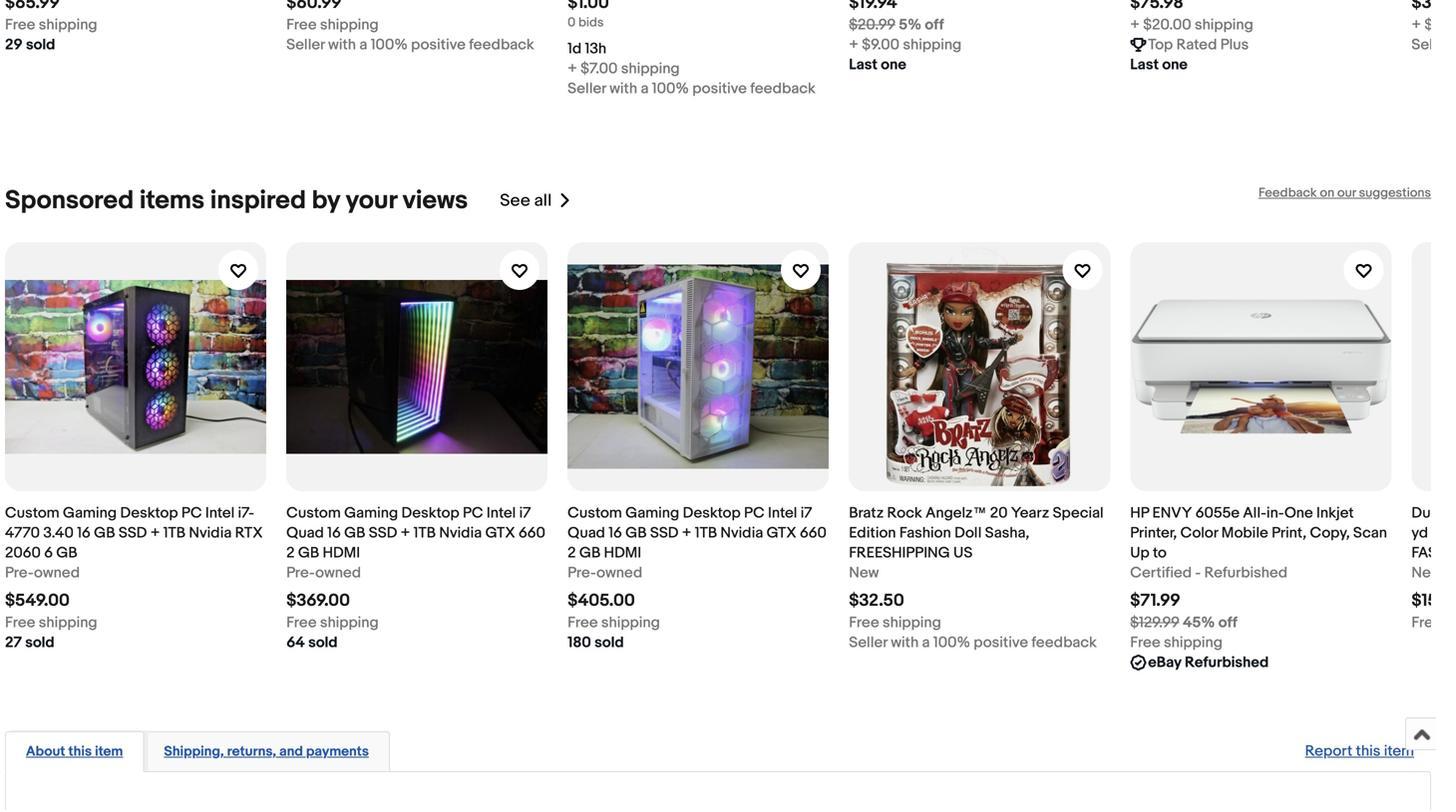 Task type: describe. For each thing, give the bounding box(es) containing it.
refurbished inside hp envy 6055e all-in-one inkjet printer, color mobile print, copy, scan up to certified - refurbished $71.99 $129.99 45% off free shipping
[[1205, 565, 1288, 583]]

2 for $369.00
[[286, 545, 295, 563]]

new inside bratz rock angelz™ 20 yearz special edition fashion doll sasha, freeshipping us new $32.50 free shipping seller with a 100% positive feedback
[[849, 565, 879, 583]]

$32.50
[[849, 591, 904, 612]]

2 for $405.00
[[568, 545, 576, 563]]

with inside 1d 13h + $7.00 shipping seller with a 100% positive feedback
[[610, 80, 638, 98]]

29 sold text field
[[5, 35, 55, 55]]

see all link
[[500, 186, 572, 216]]

+ $7.00 shipping text field
[[568, 59, 680, 79]]

i7-
[[238, 505, 254, 523]]

660 for $369.00
[[519, 525, 545, 543]]

intel for $405.00
[[768, 505, 797, 523]]

mobile
[[1222, 525, 1269, 543]]

See all text field
[[500, 191, 552, 211]]

desktop for $549.00
[[120, 505, 178, 523]]

refurbished inside "text field"
[[1185, 654, 1269, 672]]

owned for $369.00
[[315, 565, 361, 583]]

64
[[286, 634, 305, 652]]

to
[[1153, 545, 1167, 563]]

one
[[1285, 505, 1313, 523]]

a inside the free shipping seller with a 100% positive feedback
[[359, 36, 367, 54]]

100% inside the free shipping seller with a 100% positive feedback
[[371, 36, 408, 54]]

last one text field for + $20.00 shipping text box
[[1130, 55, 1188, 75]]

$71.99
[[1130, 591, 1181, 612]]

rock
[[887, 505, 922, 523]]

shipping inside the 'custom gaming desktop pc intel i7 quad 16 gb ssd + 1tb nvidia gtx 660 2 gb hdmi pre-owned $369.00 free shipping 64 sold'
[[320, 614, 379, 632]]

feedback on our suggestions
[[1259, 186, 1431, 201]]

180 sold text field
[[568, 633, 624, 653]]

bratz
[[849, 505, 884, 523]]

Pre-owned text field
[[286, 564, 361, 584]]

$549.00 text field
[[5, 591, 70, 612]]

last one
[[1130, 56, 1188, 74]]

hp envy 6055e all-in-one inkjet printer, color mobile print, copy, scan up to certified - refurbished $71.99 $129.99 45% off free shipping
[[1130, 505, 1387, 652]]

inkjet
[[1317, 505, 1354, 523]]

hdmi for $369.00
[[323, 545, 360, 563]]

$369.00
[[286, 591, 350, 612]]

up
[[1130, 545, 1150, 563]]

scan
[[1354, 525, 1387, 543]]

plus
[[1221, 36, 1249, 54]]

$20.99 5% off + $9.00 shipping last one
[[849, 16, 962, 74]]

$32.50 text field
[[849, 591, 904, 612]]

intel for $549.00
[[205, 505, 235, 523]]

i7 for $405.00
[[801, 505, 812, 523]]

Sell text field
[[1412, 35, 1436, 55]]

with inside bratz rock angelz™ 20 yearz special edition fashion doll sasha, freeshipping us new $32.50 free shipping seller with a 100% positive feedback
[[891, 634, 919, 652]]

seller inside 1d 13h + $7.00 shipping seller with a 100% positive feedback
[[568, 80, 606, 98]]

+ inside the 'custom gaming desktop pc intel i7 quad 16 gb ssd + 1tb nvidia gtx 660 2 gb hdmi pre-owned $369.00 free shipping 64 sold'
[[401, 525, 410, 543]]

print,
[[1272, 525, 1307, 543]]

us
[[954, 545, 973, 563]]

pc for $405.00
[[744, 505, 765, 523]]

doll
[[955, 525, 982, 543]]

last one text field for "previous price $20.99 5% off" text box
[[849, 55, 907, 75]]

bids
[[579, 15, 604, 30]]

27
[[5, 634, 22, 652]]

13h
[[585, 40, 607, 58]]

shipping,
[[164, 744, 224, 761]]

freeshipping
[[849, 545, 950, 563]]

ssd inside 'custom gaming desktop pc intel i7- 4770 3.40 16 gb ssd + 1tb nvidia rtx 2060 6 gb pre-owned $549.00 free shipping 27 sold'
[[119, 525, 147, 543]]

pre-owned text field for $549.00
[[5, 564, 80, 584]]

all-
[[1243, 505, 1267, 523]]

eBay Refurbished text field
[[1148, 653, 1269, 673]]

0
[[568, 15, 576, 30]]

free inside free shipping 29 sold
[[5, 16, 35, 34]]

+ inside "+ $1 sell"
[[1412, 16, 1421, 34]]

printer,
[[1130, 525, 1177, 543]]

$9.00
[[862, 36, 900, 54]]

by
[[312, 186, 340, 216]]

previous price $129.99 45% off text field
[[1130, 613, 1238, 633]]

shipping inside text box
[[1195, 16, 1254, 34]]

item for report this item
[[1384, 743, 1414, 761]]

copy,
[[1310, 525, 1350, 543]]

$15
[[1412, 591, 1436, 612]]

in-
[[1267, 505, 1285, 523]]

free shipping 29 sold
[[5, 16, 97, 54]]

pre- for $369.00
[[286, 565, 315, 583]]

+ $20.00 shipping text field
[[1130, 15, 1254, 35]]

16 inside 'custom gaming desktop pc intel i7- 4770 3.40 16 gb ssd + 1tb nvidia rtx 2060 6 gb pre-owned $549.00 free shipping 27 sold'
[[77, 525, 91, 543]]

free inside the free shipping seller with a 100% positive feedback
[[286, 16, 317, 34]]

this for about
[[68, 744, 92, 761]]

shipping inside bratz rock angelz™ 20 yearz special edition fashion doll sasha, freeshipping us new $32.50 free shipping seller with a 100% positive feedback
[[883, 614, 942, 632]]

1d
[[568, 40, 582, 58]]

report
[[1305, 743, 1353, 761]]

0 horizontal spatial seller with a 100% positive feedback text field
[[286, 35, 534, 55]]

$1
[[1425, 16, 1436, 34]]

positive inside the free shipping seller with a 100% positive feedback
[[411, 36, 466, 54]]

180
[[568, 634, 591, 652]]

sasha,
[[985, 525, 1030, 543]]

nvidia for $405.00
[[721, 525, 763, 543]]

shipping inside the free shipping seller with a 100% positive feedback
[[320, 16, 379, 34]]

feedback on our suggestions link
[[1259, 186, 1431, 201]]

shipping inside 1d 13h + $7.00 shipping seller with a 100% positive feedback
[[621, 60, 680, 78]]

free inside the 'custom gaming desktop pc intel i7 quad 16 gb ssd + 1tb nvidia gtx 660 2 gb hdmi pre-owned $369.00 free shipping 64 sold'
[[286, 614, 317, 632]]

pre- for $549.00
[[5, 565, 34, 583]]

$549.00
[[5, 591, 70, 612]]

custom gaming desktop pc intel i7 quad 16 gb ssd + 1tb nvidia gtx 660 2 gb hdmi pre-owned $369.00 free shipping 64 sold
[[286, 505, 545, 652]]

edition
[[849, 525, 896, 543]]

top
[[1148, 36, 1173, 54]]

shipping inside hp envy 6055e all-in-one inkjet printer, color mobile print, copy, scan up to certified - refurbished $71.99 $129.99 45% off free shipping
[[1164, 634, 1223, 652]]

4770
[[5, 525, 40, 543]]

a inside 1d 13h + $7.00 shipping seller with a 100% positive feedback
[[641, 80, 649, 98]]

sold for $369.00
[[308, 634, 338, 652]]

16 for $405.00
[[609, 525, 622, 543]]

100% inside bratz rock angelz™ 20 yearz special edition fashion doll sasha, freeshipping us new $32.50 free shipping seller with a 100% positive feedback
[[934, 634, 971, 652]]

20
[[990, 505, 1008, 523]]

pre- for $405.00
[[568, 565, 597, 583]]

+ $20.00 shipping
[[1130, 16, 1254, 34]]

ssd for $405.00
[[650, 525, 679, 543]]

+ $1 sell
[[1412, 16, 1436, 54]]

special
[[1053, 505, 1104, 523]]

duc new $15 free
[[1412, 505, 1436, 632]]

+ inside the $20.99 5% off + $9.00 shipping last one
[[849, 36, 859, 54]]

payments
[[306, 744, 369, 761]]

see
[[500, 191, 530, 211]]

free inside custom gaming desktop pc intel i7 quad 16 gb ssd + 1tb nvidia gtx 660 2 gb hdmi pre-owned $405.00 free shipping 180 sold
[[568, 614, 598, 632]]

2060
[[5, 545, 41, 563]]

+ inside text box
[[1130, 16, 1140, 34]]

45%
[[1183, 614, 1215, 632]]

positive inside 1d 13h + $7.00 shipping seller with a 100% positive feedback
[[692, 80, 747, 98]]

feedback inside bratz rock angelz™ 20 yearz special edition fashion doll sasha, freeshipping us new $32.50 free shipping seller with a 100% positive feedback
[[1032, 634, 1097, 652]]

3.40
[[43, 525, 74, 543]]

with inside the free shipping seller with a 100% positive feedback
[[328, 36, 356, 54]]

about
[[26, 744, 65, 761]]

color
[[1181, 525, 1218, 543]]

owned for $549.00
[[34, 565, 80, 583]]

custom for $405.00
[[568, 505, 622, 523]]

last inside text box
[[1130, 56, 1159, 74]]

+ $9.00 shipping text field
[[849, 35, 962, 55]]

custom gaming desktop pc intel i7- 4770 3.40 16 gb ssd + 1tb nvidia rtx 2060 6 gb pre-owned $549.00 free shipping 27 sold
[[5, 505, 263, 652]]

+ inside 1d 13h + $7.00 shipping seller with a 100% positive feedback
[[568, 60, 577, 78]]

Free text field
[[1412, 613, 1436, 633]]

this for report
[[1356, 743, 1381, 761]]

+ inside 'custom gaming desktop pc intel i7- 4770 3.40 16 gb ssd + 1tb nvidia rtx 2060 6 gb pre-owned $549.00 free shipping 27 sold'
[[150, 525, 160, 543]]

$405.00
[[568, 591, 635, 612]]

yearz
[[1011, 505, 1050, 523]]

quad for $369.00
[[286, 525, 324, 543]]

envy
[[1153, 505, 1192, 523]]

all
[[534, 191, 552, 211]]

ebay
[[1148, 654, 1182, 672]]

pre-owned text field for $405.00
[[568, 564, 643, 584]]



Task type: locate. For each thing, give the bounding box(es) containing it.
0 horizontal spatial i7
[[519, 505, 531, 523]]

last one text field down top
[[1130, 55, 1188, 75]]

Pre-owned text field
[[5, 564, 80, 584], [568, 564, 643, 584]]

custom for $369.00
[[286, 505, 341, 523]]

1 horizontal spatial 1tb
[[414, 525, 436, 543]]

2 horizontal spatial positive
[[974, 634, 1028, 652]]

1 horizontal spatial item
[[1384, 743, 1414, 761]]

2 i7 from the left
[[801, 505, 812, 523]]

sponsored items inspired by your views
[[5, 186, 468, 216]]

duc
[[1412, 505, 1436, 523]]

0 horizontal spatial 660
[[519, 525, 545, 543]]

owned up $369.00
[[315, 565, 361, 583]]

$71.99 text field
[[1130, 591, 1181, 612]]

2 custom from the left
[[286, 505, 341, 523]]

i7 inside custom gaming desktop pc intel i7 quad 16 gb ssd + 1tb nvidia gtx 660 2 gb hdmi pre-owned $405.00 free shipping 180 sold
[[801, 505, 812, 523]]

16 right 3.40
[[77, 525, 91, 543]]

gb
[[94, 525, 115, 543], [344, 525, 365, 543], [626, 525, 647, 543], [56, 545, 77, 563], [298, 545, 319, 563], [579, 545, 601, 563]]

shipping inside custom gaming desktop pc intel i7 quad 16 gb ssd + 1tb nvidia gtx 660 2 gb hdmi pre-owned $405.00 free shipping 180 sold
[[601, 614, 660, 632]]

new up $32.50 text box
[[849, 565, 879, 583]]

pc inside the 'custom gaming desktop pc intel i7 quad 16 gb ssd + 1tb nvidia gtx 660 2 gb hdmi pre-owned $369.00 free shipping 64 sold'
[[463, 505, 483, 523]]

desktop for $405.00
[[683, 505, 741, 523]]

sold for $549.00
[[25, 634, 55, 652]]

pre-owned text field up $405.00 text box
[[568, 564, 643, 584]]

shipping, returns, and payments
[[164, 744, 369, 761]]

2 vertical spatial a
[[922, 634, 930, 652]]

2 up $405.00 text box
[[568, 545, 576, 563]]

gaming inside custom gaming desktop pc intel i7 quad 16 gb ssd + 1tb nvidia gtx 660 2 gb hdmi pre-owned $405.00 free shipping 180 sold
[[626, 505, 680, 523]]

Last one text field
[[849, 55, 907, 75], [1130, 55, 1188, 75]]

16 for $369.00
[[327, 525, 341, 543]]

pc
[[181, 505, 202, 523], [463, 505, 483, 523], [744, 505, 765, 523]]

pc for $369.00
[[463, 505, 483, 523]]

hdmi up $405.00
[[604, 545, 642, 563]]

0 horizontal spatial quad
[[286, 525, 324, 543]]

0 vertical spatial feedback
[[469, 36, 534, 54]]

seller
[[286, 36, 325, 54], [568, 80, 606, 98], [849, 634, 888, 652]]

1 horizontal spatial pc
[[463, 505, 483, 523]]

views
[[403, 186, 468, 216]]

fashion
[[900, 525, 951, 543]]

desktop for $369.00
[[402, 505, 459, 523]]

gaming for $369.00
[[344, 505, 398, 523]]

seller inside the free shipping seller with a 100% positive feedback
[[286, 36, 325, 54]]

1d 13h text field
[[568, 39, 607, 59]]

1 new from the left
[[849, 565, 879, 583]]

nvidia inside custom gaming desktop pc intel i7 quad 16 gb ssd + 1tb nvidia gtx 660 2 gb hdmi pre-owned $405.00 free shipping 180 sold
[[721, 525, 763, 543]]

1 horizontal spatial custom
[[286, 505, 341, 523]]

1 owned from the left
[[34, 565, 80, 583]]

ebay refurbished
[[1148, 654, 1269, 672]]

nvidia for $369.00
[[439, 525, 482, 543]]

None text field
[[286, 0, 342, 13], [568, 0, 609, 13], [849, 0, 898, 13], [1412, 0, 1436, 13], [286, 0, 342, 13], [568, 0, 609, 13], [849, 0, 898, 13], [1412, 0, 1436, 13]]

1 horizontal spatial off
[[1219, 614, 1238, 632]]

gaming inside 'custom gaming desktop pc intel i7- 4770 3.40 16 gb ssd + 1tb nvidia rtx 2060 6 gb pre-owned $549.00 free shipping 27 sold'
[[63, 505, 117, 523]]

29
[[5, 36, 23, 54]]

off inside hp envy 6055e all-in-one inkjet printer, color mobile print, copy, scan up to certified - refurbished $71.99 $129.99 45% off free shipping
[[1219, 614, 1238, 632]]

2 owned from the left
[[315, 565, 361, 583]]

1 vertical spatial off
[[1219, 614, 1238, 632]]

quad up $405.00 text box
[[568, 525, 605, 543]]

3 1tb from the left
[[695, 525, 717, 543]]

$20.00
[[1143, 16, 1192, 34]]

2 quad from the left
[[568, 525, 605, 543]]

2 horizontal spatial pc
[[744, 505, 765, 523]]

2 hdmi from the left
[[604, 545, 642, 563]]

2 horizontal spatial 1tb
[[695, 525, 717, 543]]

custom up $405.00
[[568, 505, 622, 523]]

2 16 from the left
[[327, 525, 341, 543]]

gtx for $405.00
[[767, 525, 797, 543]]

pre- up $405.00 text box
[[568, 565, 597, 583]]

hdmi inside the 'custom gaming desktop pc intel i7 quad 16 gb ssd + 1tb nvidia gtx 660 2 gb hdmi pre-owned $369.00 free shipping 64 sold'
[[323, 545, 360, 563]]

0 vertical spatial seller with a 100% positive feedback text field
[[286, 35, 534, 55]]

sold inside free shipping 29 sold
[[26, 36, 55, 54]]

custom gaming desktop pc intel i7 quad 16 gb ssd + 1tb nvidia gtx 660 2 gb hdmi pre-owned $405.00 free shipping 180 sold
[[568, 505, 827, 652]]

shipping inside free shipping 29 sold
[[39, 16, 97, 34]]

last down $9.00
[[849, 56, 878, 74]]

sold inside the 'custom gaming desktop pc intel i7 quad 16 gb ssd + 1tb nvidia gtx 660 2 gb hdmi pre-owned $369.00 free shipping 64 sold'
[[308, 634, 338, 652]]

owned down 6
[[34, 565, 80, 583]]

100%
[[371, 36, 408, 54], [652, 80, 689, 98], [934, 634, 971, 652]]

$7.00
[[581, 60, 618, 78]]

2 nvidia from the left
[[439, 525, 482, 543]]

New text field
[[849, 564, 879, 584]]

feedback
[[469, 36, 534, 54], [750, 80, 816, 98], [1032, 634, 1097, 652]]

0 horizontal spatial one
[[881, 56, 907, 74]]

1 desktop from the left
[[120, 505, 178, 523]]

1tb inside the 'custom gaming desktop pc intel i7 quad 16 gb ssd + 1tb nvidia gtx 660 2 gb hdmi pre-owned $369.00 free shipping 64 sold'
[[414, 525, 436, 543]]

1 2 from the left
[[286, 545, 295, 563]]

64 sold text field
[[286, 633, 338, 653]]

top rated plus
[[1148, 36, 1249, 54]]

gtx inside the 'custom gaming desktop pc intel i7 quad 16 gb ssd + 1tb nvidia gtx 660 2 gb hdmi pre-owned $369.00 free shipping 64 sold'
[[485, 525, 515, 543]]

desktop inside custom gaming desktop pc intel i7 quad 16 gb ssd + 1tb nvidia gtx 660 2 gb hdmi pre-owned $405.00 free shipping 180 sold
[[683, 505, 741, 523]]

0 horizontal spatial 1tb
[[163, 525, 186, 543]]

free inside 'custom gaming desktop pc intel i7- 4770 3.40 16 gb ssd + 1tb nvidia rtx 2060 6 gb pre-owned $549.00 free shipping 27 sold'
[[5, 614, 35, 632]]

Certified - Refurbished text field
[[1130, 564, 1288, 584]]

desktop inside the 'custom gaming desktop pc intel i7 quad 16 gb ssd + 1tb nvidia gtx 660 2 gb hdmi pre-owned $369.00 free shipping 64 sold'
[[402, 505, 459, 523]]

0 horizontal spatial desktop
[[120, 505, 178, 523]]

660
[[519, 525, 545, 543], [800, 525, 827, 543]]

2 pc from the left
[[463, 505, 483, 523]]

16 up pre-owned text field at the left bottom of the page
[[327, 525, 341, 543]]

1tb for $405.00
[[695, 525, 717, 543]]

2 horizontal spatial desktop
[[683, 505, 741, 523]]

pre-
[[5, 565, 34, 583], [286, 565, 315, 583], [568, 565, 597, 583]]

1 custom from the left
[[5, 505, 60, 523]]

$20.99
[[849, 16, 896, 34]]

3 nvidia from the left
[[721, 525, 763, 543]]

2 ssd from the left
[[369, 525, 397, 543]]

sponsored
[[5, 186, 134, 216]]

i7 for $369.00
[[519, 505, 531, 523]]

2 new from the left
[[1412, 565, 1436, 583]]

3 pc from the left
[[744, 505, 765, 523]]

inspired
[[210, 186, 306, 216]]

2 pre- from the left
[[286, 565, 315, 583]]

2 up pre-owned text field at the left bottom of the page
[[286, 545, 295, 563]]

one down + $9.00 shipping text box
[[881, 56, 907, 74]]

ssd for $369.00
[[369, 525, 397, 543]]

1 vertical spatial with
[[610, 80, 638, 98]]

1 horizontal spatial 2
[[568, 545, 576, 563]]

1 nvidia from the left
[[189, 525, 232, 543]]

Seller with a 100% positive feedback text field
[[286, 35, 534, 55], [568, 79, 816, 99]]

2 horizontal spatial 100%
[[934, 634, 971, 652]]

2 desktop from the left
[[402, 505, 459, 523]]

2 660 from the left
[[800, 525, 827, 543]]

$129.99
[[1130, 614, 1180, 632]]

1 horizontal spatial gaming
[[344, 505, 398, 523]]

$405.00 text field
[[568, 591, 635, 612]]

1 horizontal spatial i7
[[801, 505, 812, 523]]

owned inside custom gaming desktop pc intel i7 quad 16 gb ssd + 1tb nvidia gtx 660 2 gb hdmi pre-owned $405.00 free shipping 180 sold
[[597, 565, 643, 583]]

your
[[346, 186, 397, 216]]

rated
[[1177, 36, 1217, 54]]

sell
[[1412, 36, 1436, 54]]

free inside hp envy 6055e all-in-one inkjet printer, color mobile print, copy, scan up to certified - refurbished $71.99 $129.99 45% off free shipping
[[1130, 634, 1161, 652]]

intel inside the 'custom gaming desktop pc intel i7 quad 16 gb ssd + 1tb nvidia gtx 660 2 gb hdmi pre-owned $369.00 free shipping 64 sold'
[[487, 505, 516, 523]]

shipping
[[39, 16, 97, 34], [320, 16, 379, 34], [1195, 16, 1254, 34], [903, 36, 962, 54], [621, 60, 680, 78], [39, 614, 97, 632], [320, 614, 379, 632], [601, 614, 660, 632], [883, 614, 942, 632], [1164, 634, 1223, 652]]

0 vertical spatial refurbished
[[1205, 565, 1288, 583]]

last
[[849, 56, 878, 74], [1130, 56, 1159, 74]]

3 16 from the left
[[609, 525, 622, 543]]

refurbished down 45%
[[1185, 654, 1269, 672]]

one inside the $20.99 5% off + $9.00 shipping last one
[[881, 56, 907, 74]]

intel
[[205, 505, 235, 523], [487, 505, 516, 523], [768, 505, 797, 523]]

certified
[[1130, 565, 1192, 583]]

our
[[1338, 186, 1356, 201]]

and
[[279, 744, 303, 761]]

1 pre-owned text field from the left
[[5, 564, 80, 584]]

pre-owned text field down 6
[[5, 564, 80, 584]]

previous price $20.99 5% off text field
[[849, 15, 944, 35]]

0 horizontal spatial gaming
[[63, 505, 117, 523]]

owned inside 'custom gaming desktop pc intel i7- 4770 3.40 16 gb ssd + 1tb nvidia rtx 2060 6 gb pre-owned $549.00 free shipping 27 sold'
[[34, 565, 80, 583]]

1 vertical spatial a
[[641, 80, 649, 98]]

i7 inside the 'custom gaming desktop pc intel i7 quad 16 gb ssd + 1tb nvidia gtx 660 2 gb hdmi pre-owned $369.00 free shipping 64 sold'
[[519, 505, 531, 523]]

0 vertical spatial a
[[359, 36, 367, 54]]

1 horizontal spatial 16
[[327, 525, 341, 543]]

27 sold text field
[[5, 633, 55, 653]]

gtx for $369.00
[[485, 525, 515, 543]]

1 1tb from the left
[[163, 525, 186, 543]]

1 horizontal spatial 100%
[[652, 80, 689, 98]]

-
[[1195, 565, 1201, 583]]

1d 13h + $7.00 shipping seller with a 100% positive feedback
[[568, 40, 816, 98]]

1 660 from the left
[[519, 525, 545, 543]]

2 inside the 'custom gaming desktop pc intel i7 quad 16 gb ssd + 1tb nvidia gtx 660 2 gb hdmi pre-owned $369.00 free shipping 64 sold'
[[286, 545, 295, 563]]

one
[[881, 56, 907, 74], [1162, 56, 1188, 74]]

0 vertical spatial off
[[925, 16, 944, 34]]

0 horizontal spatial off
[[925, 16, 944, 34]]

1 one from the left
[[881, 56, 907, 74]]

last inside the $20.99 5% off + $9.00 shipping last one
[[849, 56, 878, 74]]

nvidia
[[189, 525, 232, 543], [439, 525, 482, 543], [721, 525, 763, 543]]

off right 5%
[[925, 16, 944, 34]]

report this item link
[[1295, 733, 1424, 771]]

2 one from the left
[[1162, 56, 1188, 74]]

item right 'about'
[[95, 744, 123, 761]]

2 horizontal spatial feedback
[[1032, 634, 1097, 652]]

pc inside custom gaming desktop pc intel i7 quad 16 gb ssd + 1tb nvidia gtx 660 2 gb hdmi pre-owned $405.00 free shipping 180 sold
[[744, 505, 765, 523]]

pre- inside custom gaming desktop pc intel i7 quad 16 gb ssd + 1tb nvidia gtx 660 2 gb hdmi pre-owned $405.00 free shipping 180 sold
[[568, 565, 597, 583]]

3 pre- from the left
[[568, 565, 597, 583]]

0 horizontal spatial last
[[849, 56, 878, 74]]

refurbished down mobile
[[1205, 565, 1288, 583]]

0 horizontal spatial nvidia
[[189, 525, 232, 543]]

ssd inside custom gaming desktop pc intel i7 quad 16 gb ssd + 1tb nvidia gtx 660 2 gb hdmi pre-owned $405.00 free shipping 180 sold
[[650, 525, 679, 543]]

1 horizontal spatial new
[[1412, 565, 1436, 583]]

2 horizontal spatial intel
[[768, 505, 797, 523]]

1 vertical spatial seller
[[568, 80, 606, 98]]

1 horizontal spatial ssd
[[369, 525, 397, 543]]

0 horizontal spatial item
[[95, 744, 123, 761]]

i7
[[519, 505, 531, 523], [801, 505, 812, 523]]

2 vertical spatial 100%
[[934, 634, 971, 652]]

0 bids
[[568, 15, 604, 30]]

6
[[44, 545, 53, 563]]

shipping, returns, and payments button
[[164, 743, 369, 762]]

2 horizontal spatial ssd
[[650, 525, 679, 543]]

intel inside 'custom gaming desktop pc intel i7- 4770 3.40 16 gb ssd + 1tb nvidia rtx 2060 6 gb pre-owned $549.00 free shipping 27 sold'
[[205, 505, 235, 523]]

item for about this item
[[95, 744, 123, 761]]

report this item
[[1305, 743, 1414, 761]]

quad up pre-owned text field at the left bottom of the page
[[286, 525, 324, 543]]

intel for $369.00
[[487, 505, 516, 523]]

1 last one text field from the left
[[849, 55, 907, 75]]

suggestions
[[1359, 186, 1431, 201]]

16 inside custom gaming desktop pc intel i7 quad 16 gb ssd + 1tb nvidia gtx 660 2 gb hdmi pre-owned $405.00 free shipping 180 sold
[[609, 525, 622, 543]]

2 vertical spatial feedback
[[1032, 634, 1097, 652]]

5%
[[899, 16, 922, 34]]

0 horizontal spatial pc
[[181, 505, 202, 523]]

2 1tb from the left
[[414, 525, 436, 543]]

1 vertical spatial positive
[[692, 80, 747, 98]]

0 horizontal spatial pre-owned text field
[[5, 564, 80, 584]]

1 horizontal spatial intel
[[487, 505, 516, 523]]

2 horizontal spatial custom
[[568, 505, 622, 523]]

hdmi
[[323, 545, 360, 563], [604, 545, 642, 563]]

2 vertical spatial seller
[[849, 634, 888, 652]]

pre- up $369.00
[[286, 565, 315, 583]]

None text field
[[5, 0, 60, 13], [1130, 0, 1184, 13], [5, 0, 60, 13], [1130, 0, 1184, 13]]

positive
[[411, 36, 466, 54], [692, 80, 747, 98], [974, 634, 1028, 652]]

gaming
[[63, 505, 117, 523], [344, 505, 398, 523], [626, 505, 680, 523]]

1 horizontal spatial owned
[[315, 565, 361, 583]]

1 vertical spatial feedback
[[750, 80, 816, 98]]

pre- inside the 'custom gaming desktop pc intel i7 quad 16 gb ssd + 1tb nvidia gtx 660 2 gb hdmi pre-owned $369.00 free shipping 64 sold'
[[286, 565, 315, 583]]

sold right 29
[[26, 36, 55, 54]]

sold inside custom gaming desktop pc intel i7 quad 16 gb ssd + 1tb nvidia gtx 660 2 gb hdmi pre-owned $405.00 free shipping 180 sold
[[595, 634, 624, 652]]

angelz™
[[926, 505, 987, 523]]

gaming for $549.00
[[63, 505, 117, 523]]

shipping inside the $20.99 5% off + $9.00 shipping last one
[[903, 36, 962, 54]]

1 horizontal spatial hdmi
[[604, 545, 642, 563]]

3 desktop from the left
[[683, 505, 741, 523]]

1 gtx from the left
[[485, 525, 515, 543]]

1 horizontal spatial nvidia
[[439, 525, 482, 543]]

1 pre- from the left
[[5, 565, 34, 583]]

about this item
[[26, 744, 123, 761]]

0 horizontal spatial custom
[[5, 505, 60, 523]]

0 horizontal spatial gtx
[[485, 525, 515, 543]]

3 gaming from the left
[[626, 505, 680, 523]]

on
[[1320, 186, 1335, 201]]

3 intel from the left
[[768, 505, 797, 523]]

custom up pre-owned text field at the left bottom of the page
[[286, 505, 341, 523]]

pc inside 'custom gaming desktop pc intel i7- 4770 3.40 16 gb ssd + 1tb nvidia rtx 2060 6 gb pre-owned $549.00 free shipping 27 sold'
[[181, 505, 202, 523]]

0 horizontal spatial 16
[[77, 525, 91, 543]]

2 2 from the left
[[568, 545, 576, 563]]

pre- down 2060
[[5, 565, 34, 583]]

ssd inside the 'custom gaming desktop pc intel i7 quad 16 gb ssd + 1tb nvidia gtx 660 2 gb hdmi pre-owned $369.00 free shipping 64 sold'
[[369, 525, 397, 543]]

refurbished
[[1205, 565, 1288, 583], [1185, 654, 1269, 672]]

1 horizontal spatial seller with a 100% positive feedback text field
[[568, 79, 816, 99]]

Free shipping text field
[[5, 15, 97, 35], [286, 15, 379, 35], [5, 613, 97, 633], [286, 613, 379, 633], [849, 613, 942, 633], [1130, 633, 1223, 653]]

0 horizontal spatial hdmi
[[323, 545, 360, 563]]

1 horizontal spatial with
[[610, 80, 638, 98]]

last one text field down $9.00
[[849, 55, 907, 75]]

off inside the $20.99 5% off + $9.00 shipping last one
[[925, 16, 944, 34]]

sold for $405.00
[[595, 634, 624, 652]]

3 custom from the left
[[568, 505, 622, 523]]

2 inside custom gaming desktop pc intel i7 quad 16 gb ssd + 1tb nvidia gtx 660 2 gb hdmi pre-owned $405.00 free shipping 180 sold
[[568, 545, 576, 563]]

0 horizontal spatial 100%
[[371, 36, 408, 54]]

pre- inside 'custom gaming desktop pc intel i7- 4770 3.40 16 gb ssd + 1tb nvidia rtx 2060 6 gb pre-owned $549.00 free shipping 27 sold'
[[5, 565, 34, 583]]

+ inside custom gaming desktop pc intel i7 quad 16 gb ssd + 1tb nvidia gtx 660 2 gb hdmi pre-owned $405.00 free shipping 180 sold
[[682, 525, 692, 543]]

bratz rock angelz™ 20 yearz special edition fashion doll sasha, freeshipping us new $32.50 free shipping seller with a 100% positive feedback
[[849, 505, 1104, 652]]

seller inside bratz rock angelz™ 20 yearz special edition fashion doll sasha, freeshipping us new $32.50 free shipping seller with a 100% positive feedback
[[849, 634, 888, 652]]

see all
[[500, 191, 552, 211]]

16
[[77, 525, 91, 543], [327, 525, 341, 543], [609, 525, 622, 543]]

hdmi up pre-owned text field at the left bottom of the page
[[323, 545, 360, 563]]

100% inside 1d 13h + $7.00 shipping seller with a 100% positive feedback
[[652, 80, 689, 98]]

0 horizontal spatial ssd
[[119, 525, 147, 543]]

1 horizontal spatial quad
[[568, 525, 605, 543]]

gaming for $405.00
[[626, 505, 680, 523]]

0 horizontal spatial seller
[[286, 36, 325, 54]]

about this item button
[[26, 743, 123, 762]]

1 i7 from the left
[[519, 505, 531, 523]]

2 horizontal spatial pre-
[[568, 565, 597, 583]]

1 hdmi from the left
[[323, 545, 360, 563]]

custom inside 'custom gaming desktop pc intel i7- 4770 3.40 16 gb ssd + 1tb nvidia rtx 2060 6 gb pre-owned $549.00 free shipping 27 sold'
[[5, 505, 60, 523]]

1tb inside 'custom gaming desktop pc intel i7- 4770 3.40 16 gb ssd + 1tb nvidia rtx 2060 6 gb pre-owned $549.00 free shipping 27 sold'
[[163, 525, 186, 543]]

0 horizontal spatial owned
[[34, 565, 80, 583]]

2 intel from the left
[[487, 505, 516, 523]]

item right report on the right of page
[[1384, 743, 1414, 761]]

660 inside the 'custom gaming desktop pc intel i7 quad 16 gb ssd + 1tb nvidia gtx 660 2 gb hdmi pre-owned $369.00 free shipping 64 sold'
[[519, 525, 545, 543]]

2 vertical spatial positive
[[974, 634, 1028, 652]]

0 bids text field
[[568, 15, 604, 30]]

0 horizontal spatial intel
[[205, 505, 235, 523]]

one down top
[[1162, 56, 1188, 74]]

owned inside the 'custom gaming desktop pc intel i7 quad 16 gb ssd + 1tb nvidia gtx 660 2 gb hdmi pre-owned $369.00 free shipping 64 sold'
[[315, 565, 361, 583]]

Top Rated Plus text field
[[1148, 35, 1249, 55]]

1 vertical spatial 100%
[[652, 80, 689, 98]]

0 horizontal spatial pre-
[[5, 565, 34, 583]]

Seller with a 100% positive feedback text field
[[849, 633, 1097, 653]]

hdmi inside custom gaming desktop pc intel i7 quad 16 gb ssd + 1tb nvidia gtx 660 2 gb hdmi pre-owned $405.00 free shipping 180 sold
[[604, 545, 642, 563]]

2 pre-owned text field from the left
[[568, 564, 643, 584]]

2 gaming from the left
[[344, 505, 398, 523]]

quad inside custom gaming desktop pc intel i7 quad 16 gb ssd + 1tb nvidia gtx 660 2 gb hdmi pre-owned $405.00 free shipping 180 sold
[[568, 525, 605, 543]]

owned for $405.00
[[597, 565, 643, 583]]

1 horizontal spatial this
[[1356, 743, 1381, 761]]

desktop
[[120, 505, 178, 523], [402, 505, 459, 523], [683, 505, 741, 523]]

feedback inside the free shipping seller with a 100% positive feedback
[[469, 36, 534, 54]]

this right 'about'
[[68, 744, 92, 761]]

1 horizontal spatial desktop
[[402, 505, 459, 523]]

1 horizontal spatial feedback
[[750, 80, 816, 98]]

nvidia inside 'custom gaming desktop pc intel i7- 4770 3.40 16 gb ssd + 1tb nvidia rtx 2060 6 gb pre-owned $549.00 free shipping 27 sold'
[[189, 525, 232, 543]]

1 vertical spatial refurbished
[[1185, 654, 1269, 672]]

1 horizontal spatial a
[[641, 80, 649, 98]]

sold right 27
[[25, 634, 55, 652]]

desktop inside 'custom gaming desktop pc intel i7- 4770 3.40 16 gb ssd + 1tb nvidia rtx 2060 6 gb pre-owned $549.00 free shipping 27 sold'
[[120, 505, 178, 523]]

new up the $15 text field
[[1412, 565, 1436, 583]]

custom up 4770
[[5, 505, 60, 523]]

3 ssd from the left
[[650, 525, 679, 543]]

1 horizontal spatial last one text field
[[1130, 55, 1188, 75]]

2 vertical spatial with
[[891, 634, 919, 652]]

New text field
[[1412, 564, 1436, 584]]

$369.00 text field
[[286, 591, 350, 612]]

1 vertical spatial seller with a 100% positive feedback text field
[[568, 79, 816, 99]]

6055e
[[1196, 505, 1240, 523]]

1 16 from the left
[[77, 525, 91, 543]]

owned up $405.00 text box
[[597, 565, 643, 583]]

gtx inside custom gaming desktop pc intel i7 quad 16 gb ssd + 1tb nvidia gtx 660 2 gb hdmi pre-owned $405.00 free shipping 180 sold
[[767, 525, 797, 543]]

2 horizontal spatial seller
[[849, 634, 888, 652]]

sold inside 'custom gaming desktop pc intel i7- 4770 3.40 16 gb ssd + 1tb nvidia rtx 2060 6 gb pre-owned $549.00 free shipping 27 sold'
[[25, 634, 55, 652]]

sold down free shipping text field
[[595, 634, 624, 652]]

a inside bratz rock angelz™ 20 yearz special edition fashion doll sasha, freeshipping us new $32.50 free shipping seller with a 100% positive feedback
[[922, 634, 930, 652]]

0 vertical spatial positive
[[411, 36, 466, 54]]

2 horizontal spatial owned
[[597, 565, 643, 583]]

custom inside custom gaming desktop pc intel i7 quad 16 gb ssd + 1tb nvidia gtx 660 2 gb hdmi pre-owned $405.00 free shipping 180 sold
[[568, 505, 622, 523]]

2 last one text field from the left
[[1130, 55, 1188, 75]]

1 horizontal spatial pre-
[[286, 565, 315, 583]]

positive inside bratz rock angelz™ 20 yearz special edition fashion doll sasha, freeshipping us new $32.50 free shipping seller with a 100% positive feedback
[[974, 634, 1028, 652]]

custom inside the 'custom gaming desktop pc intel i7 quad 16 gb ssd + 1tb nvidia gtx 660 2 gb hdmi pre-owned $369.00 free shipping 64 sold'
[[286, 505, 341, 523]]

1 quad from the left
[[286, 525, 324, 543]]

intel inside custom gaming desktop pc intel i7 quad 16 gb ssd + 1tb nvidia gtx 660 2 gb hdmi pre-owned $405.00 free shipping 180 sold
[[768, 505, 797, 523]]

rtx
[[235, 525, 263, 543]]

last down top
[[1130, 56, 1159, 74]]

1 pc from the left
[[181, 505, 202, 523]]

this right report on the right of page
[[1356, 743, 1381, 761]]

gaming inside the 'custom gaming desktop pc intel i7 quad 16 gb ssd + 1tb nvidia gtx 660 2 gb hdmi pre-owned $369.00 free shipping 64 sold'
[[344, 505, 398, 523]]

0 horizontal spatial 2
[[286, 545, 295, 563]]

2 horizontal spatial a
[[922, 634, 930, 652]]

+ $1 text field
[[1412, 15, 1436, 35]]

1 horizontal spatial gtx
[[767, 525, 797, 543]]

1tb inside custom gaming desktop pc intel i7 quad 16 gb ssd + 1tb nvidia gtx 660 2 gb hdmi pre-owned $405.00 free shipping 180 sold
[[695, 525, 717, 543]]

660 for $405.00
[[800, 525, 827, 543]]

tab list containing about this item
[[5, 728, 1431, 773]]

gtx
[[485, 525, 515, 543], [767, 525, 797, 543]]

this inside button
[[68, 744, 92, 761]]

tab list
[[5, 728, 1431, 773]]

1 horizontal spatial one
[[1162, 56, 1188, 74]]

Free shipping text field
[[568, 613, 660, 633]]

1 horizontal spatial seller
[[568, 80, 606, 98]]

660 inside custom gaming desktop pc intel i7 quad 16 gb ssd + 1tb nvidia gtx 660 2 gb hdmi pre-owned $405.00 free shipping 180 sold
[[800, 525, 827, 543]]

hdmi for $405.00
[[604, 545, 642, 563]]

3 owned from the left
[[597, 565, 643, 583]]

free shipping seller with a 100% positive feedback
[[286, 16, 534, 54]]

1 horizontal spatial positive
[[692, 80, 747, 98]]

2 horizontal spatial gaming
[[626, 505, 680, 523]]

2 gtx from the left
[[767, 525, 797, 543]]

sold right 64
[[308, 634, 338, 652]]

with
[[328, 36, 356, 54], [610, 80, 638, 98], [891, 634, 919, 652]]

2 horizontal spatial 16
[[609, 525, 622, 543]]

0 horizontal spatial a
[[359, 36, 367, 54]]

quad for $405.00
[[568, 525, 605, 543]]

16 up $405.00 text box
[[609, 525, 622, 543]]

pc for $549.00
[[181, 505, 202, 523]]

1tb for $369.00
[[414, 525, 436, 543]]

0 horizontal spatial positive
[[411, 36, 466, 54]]

16 inside the 'custom gaming desktop pc intel i7 quad 16 gb ssd + 1tb nvidia gtx 660 2 gb hdmi pre-owned $369.00 free shipping 64 sold'
[[327, 525, 341, 543]]

item inside button
[[95, 744, 123, 761]]

feedback inside 1d 13h + $7.00 shipping seller with a 100% positive feedback
[[750, 80, 816, 98]]

1 ssd from the left
[[119, 525, 147, 543]]

1 intel from the left
[[205, 505, 235, 523]]

0 horizontal spatial last one text field
[[849, 55, 907, 75]]

$15 text field
[[1412, 591, 1436, 612]]

sold
[[26, 36, 55, 54], [25, 634, 55, 652], [308, 634, 338, 652], [595, 634, 624, 652]]

2 last from the left
[[1130, 56, 1159, 74]]

items
[[139, 186, 205, 216]]

+
[[1130, 16, 1140, 34], [1412, 16, 1421, 34], [849, 36, 859, 54], [568, 60, 577, 78], [150, 525, 160, 543], [401, 525, 410, 543], [682, 525, 692, 543]]

free inside bratz rock angelz™ 20 yearz special edition fashion doll sasha, freeshipping us new $32.50 free shipping seller with a 100% positive feedback
[[849, 614, 879, 632]]

0 horizontal spatial this
[[68, 744, 92, 761]]

2 horizontal spatial nvidia
[[721, 525, 763, 543]]

shipping inside 'custom gaming desktop pc intel i7- 4770 3.40 16 gb ssd + 1tb nvidia rtx 2060 6 gb pre-owned $549.00 free shipping 27 sold'
[[39, 614, 97, 632]]

0 horizontal spatial new
[[849, 565, 879, 583]]

ssd
[[119, 525, 147, 543], [369, 525, 397, 543], [650, 525, 679, 543]]

quad inside the 'custom gaming desktop pc intel i7 quad 16 gb ssd + 1tb nvidia gtx 660 2 gb hdmi pre-owned $369.00 free shipping 64 sold'
[[286, 525, 324, 543]]

custom for $549.00
[[5, 505, 60, 523]]

1 gaming from the left
[[63, 505, 117, 523]]

off right 45%
[[1219, 614, 1238, 632]]

nvidia inside the 'custom gaming desktop pc intel i7 quad 16 gb ssd + 1tb nvidia gtx 660 2 gb hdmi pre-owned $369.00 free shipping 64 sold'
[[439, 525, 482, 543]]

1 horizontal spatial pre-owned text field
[[568, 564, 643, 584]]

0 vertical spatial seller
[[286, 36, 325, 54]]

new
[[849, 565, 879, 583], [1412, 565, 1436, 583]]

1 horizontal spatial last
[[1130, 56, 1159, 74]]

1 last from the left
[[849, 56, 878, 74]]

1 horizontal spatial 660
[[800, 525, 827, 543]]

returns,
[[227, 744, 276, 761]]



Task type: vqa. For each thing, say whether or not it's contained in the screenshot.
$130.00
no



